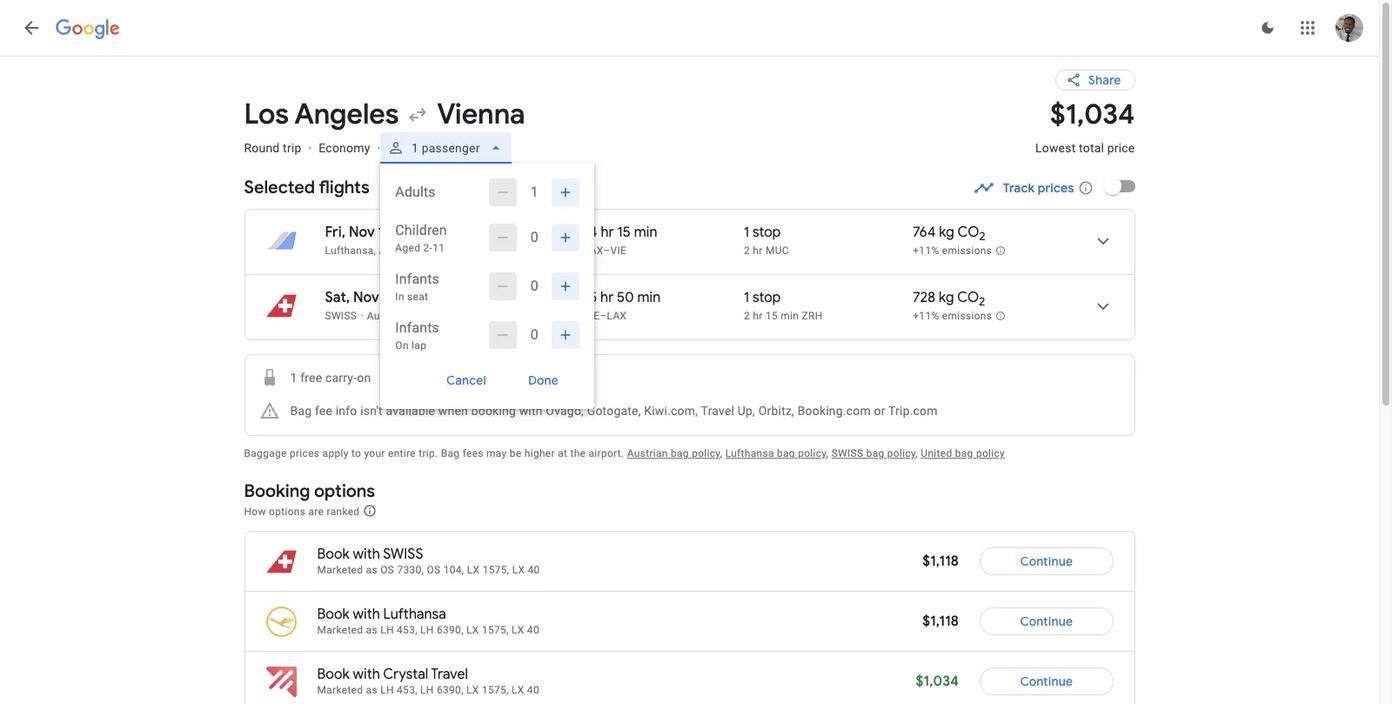 Task type: locate. For each thing, give the bounding box(es) containing it.
austrian right airport.
[[627, 447, 668, 460]]

1 inside number of passengers dialog
[[531, 184, 539, 200]]

none text field containing $1,034
[[1036, 97, 1136, 171]]

1 horizontal spatial bag
[[441, 447, 460, 460]]

0 vertical spatial marketed
[[317, 564, 363, 576]]

stop inside "1 stop 2 hr 15 min zrh"
[[753, 289, 781, 306]]

main content
[[244, 56, 1136, 704]]

options up ranked
[[314, 481, 375, 502]]

options down booking
[[269, 505, 306, 518]]

0 vertical spatial 6390,
[[437, 624, 464, 636]]

min left zrh
[[781, 310, 799, 322]]

0 vertical spatial lufthansa
[[726, 447, 775, 460]]

– for 14
[[604, 245, 611, 257]]

0 horizontal spatial austrian
[[379, 245, 420, 257]]

Arrival time: 4:45 PM on  Saturday, November 11. text field
[[477, 223, 537, 241]]

1 marketed from the top
[[317, 564, 363, 576]]

0 horizontal spatial  image
[[377, 141, 381, 155]]

$1,034
[[1051, 97, 1136, 132], [916, 673, 959, 690]]

0 vertical spatial vie
[[611, 245, 627, 257]]

main content containing los angeles
[[244, 56, 1136, 704]]

book for book with lufthansa
[[317, 606, 350, 623]]

bag left fee
[[290, 404, 312, 418]]

isn't
[[361, 404, 383, 418]]

hr right 14
[[601, 224, 614, 241]]

on
[[396, 340, 409, 352]]

1 infants from the top
[[396, 271, 439, 287]]

3 0 from the top
[[531, 326, 539, 343]]

with inside "book with crystal travel marketed as lh 453, lh 6390, lx 1575, lx 40"
[[353, 666, 380, 683]]

adults
[[396, 184, 436, 200]]

1 +11% emissions from the top
[[914, 245, 993, 257]]

0 for children aged 2-11
[[531, 229, 539, 246]]

lax
[[584, 245, 604, 257], [607, 310, 627, 322]]

1 stop flight. element up muc
[[744, 224, 781, 244]]

1034 us dollars element
[[1051, 97, 1136, 132]]

options
[[314, 481, 375, 502], [269, 505, 306, 518]]

1 horizontal spatial swiss
[[383, 546, 424, 563]]

1 horizontal spatial vie
[[611, 245, 627, 257]]

booking
[[472, 404, 516, 418]]

$1,118 for lufthansa
[[923, 613, 959, 630]]

1 stop flight. element
[[744, 224, 781, 244], [744, 289, 781, 309]]

2 left muc
[[744, 245, 751, 257]]

+11% emissions
[[914, 245, 993, 257], [914, 310, 993, 322]]

with down done
[[519, 404, 543, 418]]

marketed inside book with swiss marketed as os 7330, os 104, lx 1575, lx 40
[[317, 564, 363, 576]]

3 marketed from the top
[[317, 684, 363, 696]]

1 horizontal spatial lax
[[607, 310, 627, 322]]

40 inside "book with crystal travel marketed as lh 453, lh 6390, lx 1575, lx 40"
[[527, 684, 540, 696]]

0 horizontal spatial prices
[[290, 447, 320, 460]]

1 vertical spatial –
[[600, 310, 607, 322]]

7330,
[[397, 564, 424, 576]]

0 right "4:45 pm"
[[531, 229, 539, 246]]

1
[[412, 141, 419, 155], [531, 184, 539, 200], [744, 224, 750, 241], [744, 289, 750, 306], [290, 371, 297, 385]]

vienna
[[437, 97, 525, 132]]

6390, inside "book with crystal travel marketed as lh 453, lh 6390, lx 1575, lx 40"
[[437, 684, 464, 696]]

continue for book with lufthansa
[[1021, 614, 1074, 629]]

trip
[[283, 141, 302, 155]]

with
[[519, 404, 543, 418], [353, 546, 380, 563], [353, 606, 380, 623], [353, 666, 380, 683]]

0 horizontal spatial travel
[[431, 666, 468, 683]]

prices left apply
[[290, 447, 320, 460]]

co right 728
[[958, 289, 980, 306]]

– down total duration 15 hr 50 min. element
[[600, 310, 607, 322]]

hr inside 14 hr 15 min lax – vie
[[601, 224, 614, 241]]

 image right in
[[406, 289, 408, 306]]

0 vertical spatial prices
[[1038, 180, 1075, 196]]

1575, inside book with swiss marketed as os 7330, os 104, lx 1575, lx 40
[[483, 564, 510, 576]]

min right 50
[[638, 289, 661, 306]]

Departure time: 9:35 AM. text field
[[415, 289, 467, 306]]

0 vertical spatial  image
[[377, 141, 381, 155]]

0 horizontal spatial swiss
[[325, 310, 357, 322]]

1 inside 1 stop 2 hr muc
[[744, 224, 750, 241]]

$0–150
[[528, 371, 571, 385]]

2 6390, from the top
[[437, 684, 464, 696]]

min inside 14 hr 15 min lax – vie
[[634, 224, 658, 241]]

1 vertical spatial 0
[[531, 278, 539, 294]]

1 , from the left
[[721, 447, 723, 460]]

2 vertical spatial  image
[[406, 289, 408, 306]]

+11% emissions down 764 kg co 2
[[914, 245, 993, 257]]

with left crystal in the left bottom of the page
[[353, 666, 380, 683]]

2
[[980, 229, 986, 244], [744, 245, 751, 257], [980, 294, 986, 309], [744, 310, 751, 322]]

prices left learn more about tracked prices icon
[[1038, 180, 1075, 196]]

flight details. departing flight on friday, november 10. leaves los angeles international airport at 5:30 pm on friday, november 10 and arrives at vienna international airport at 4:45 pm on saturday, november 11. image
[[1083, 220, 1124, 262]]

lufthansa
[[726, 447, 775, 460], [384, 606, 447, 623]]

co right 764
[[958, 224, 980, 241]]

0 up $0–150
[[531, 326, 539, 343]]

$1,118 for swiss
[[923, 553, 959, 570]]

1 kg from the top
[[940, 224, 955, 241]]

1 horizontal spatial lufthansa
[[726, 447, 775, 460]]

number of passengers dialog
[[381, 164, 595, 409]]

1 453, from the top
[[397, 624, 418, 636]]

2 horizontal spatial 15
[[766, 310, 778, 322]]

1575,
[[483, 564, 510, 576], [482, 624, 509, 636], [482, 684, 509, 696]]

os left 7330, on the left bottom of the page
[[381, 564, 395, 576]]

1 left free
[[290, 371, 297, 385]]

1 vertical spatial swiss
[[832, 447, 864, 460]]

15 inside "1 stop 2 hr 15 min zrh"
[[766, 310, 778, 322]]

2 vertical spatial swiss
[[383, 546, 424, 563]]

1 vertical spatial austrian
[[627, 447, 668, 460]]

1 vertical spatial +11% emissions
[[914, 310, 993, 322]]

2 kg from the top
[[939, 289, 955, 306]]

2 infants from the top
[[396, 320, 439, 336]]

1 emissions from the top
[[943, 245, 993, 257]]

fri, nov 10
[[325, 224, 393, 241]]

stop inside 1 stop 2 hr muc
[[753, 224, 781, 241]]

3 continue from the top
[[1021, 674, 1074, 690]]

1575, inside book with lufthansa marketed as lh 453, lh 6390, lx 1575, lx 40
[[482, 624, 509, 636]]

vie inside 15 hr 50 min vie – lax
[[584, 310, 600, 322]]

1575, for book with swiss
[[483, 564, 510, 576]]

track prices
[[1004, 180, 1075, 196]]

 image right economy
[[377, 141, 381, 155]]

done
[[529, 373, 559, 388]]

prices
[[1038, 180, 1075, 196], [290, 447, 320, 460]]

2 co from the top
[[958, 289, 980, 306]]

gotogate,
[[587, 404, 641, 418]]

stop up muc
[[753, 224, 781, 241]]

1 free carry-on
[[290, 371, 371, 385]]

+11% for 764
[[914, 245, 940, 257]]

swiss down the booking.com
[[832, 447, 864, 460]]

0 horizontal spatial 15
[[584, 289, 597, 306]]

2 emissions from the top
[[943, 310, 993, 322]]

, down trip.com
[[916, 447, 919, 460]]

1 vertical spatial marketed
[[317, 624, 363, 636]]

1 vertical spatial prices
[[290, 447, 320, 460]]

2 stop from the top
[[753, 289, 781, 306]]

1 horizontal spatial  image
[[400, 224, 403, 241]]

bag fee info isn't available when booking with ovago, gotogate, kiwi.com, travel up, orbitz, booking.com or trip.com
[[290, 404, 938, 418]]

0 vertical spatial 0
[[531, 229, 539, 246]]

4:45 pm
[[477, 224, 528, 241]]

1 stop flight. element down muc
[[744, 289, 781, 309]]

2 +11% emissions from the top
[[914, 310, 993, 322]]

3 continue button from the top
[[980, 661, 1114, 703]]

infants in seat
[[396, 271, 439, 303]]

ovago,
[[546, 404, 584, 418]]

1 horizontal spatial ,
[[827, 447, 829, 460]]

1 vertical spatial options
[[269, 505, 306, 518]]

1 for 1 stop 2 hr 15 min zrh
[[744, 289, 750, 306]]

lax down 50
[[607, 310, 627, 322]]

continue for book with crystal travel
[[1021, 674, 1074, 690]]

2 vertical spatial 1575,
[[482, 684, 509, 696]]

2-
[[424, 242, 433, 254]]

2 continue button from the top
[[980, 601, 1114, 643]]

1 vertical spatial continue button
[[980, 601, 1114, 643]]

as inside book with swiss marketed as os 7330, os 104, lx 1575, lx 40
[[366, 564, 378, 576]]

1 horizontal spatial 15
[[618, 224, 631, 241]]

0 vertical spatial $1,118
[[923, 553, 959, 570]]

3 as from the top
[[366, 684, 378, 696]]

layover (1 of 1) is a 2 hr 15 min layover at zurich airport in zürich. element
[[744, 309, 905, 323]]

1 vertical spatial lufthansa
[[384, 606, 447, 623]]

vie up 50
[[611, 245, 627, 257]]

+11% emissions down 728 kg co 2
[[914, 310, 993, 322]]

728 kg co 2
[[914, 289, 986, 309]]

0 vertical spatial –
[[604, 245, 611, 257]]

2 vertical spatial 15
[[766, 310, 778, 322]]

marketed
[[317, 564, 363, 576], [317, 624, 363, 636], [317, 684, 363, 696]]

– inside 14 hr 15 min lax – vie
[[604, 245, 611, 257]]

in
[[396, 291, 405, 303]]

1 0 from the top
[[531, 229, 539, 246]]

marketed inside "book with crystal travel marketed as lh 453, lh 6390, lx 1575, lx 40"
[[317, 684, 363, 696]]

2 policy from the left
[[798, 447, 827, 460]]

0 vertical spatial emissions
[[943, 245, 993, 257]]

0 vertical spatial book
[[317, 546, 350, 563]]

15
[[618, 224, 631, 241], [584, 289, 597, 306], [766, 310, 778, 322]]

lh
[[381, 624, 394, 636], [421, 624, 434, 636], [381, 684, 394, 696], [421, 684, 434, 696]]

$1,118 up 1118 us dollars text field on the right bottom of the page
[[923, 553, 959, 570]]

nov left 25
[[353, 289, 380, 306]]

the
[[571, 447, 586, 460]]

how
[[244, 505, 266, 518]]

2 vertical spatial continue
[[1021, 674, 1074, 690]]

40 inside book with lufthansa marketed as lh 453, lh 6390, lx 1575, lx 40
[[527, 624, 540, 636]]

0 vertical spatial as
[[366, 564, 378, 576]]

with inside book with lufthansa marketed as lh 453, lh 6390, lx 1575, lx 40
[[353, 606, 380, 623]]

austrian,
[[367, 310, 410, 322]]

1 stop from the top
[[753, 224, 781, 241]]

0 vertical spatial swiss
[[325, 310, 357, 322]]

14
[[584, 224, 598, 241]]

marketed inside book with lufthansa marketed as lh 453, lh 6390, lx 1575, lx 40
[[317, 624, 363, 636]]

1 6390, from the top
[[437, 624, 464, 636]]

1 continue button from the top
[[980, 541, 1114, 582]]

children
[[396, 222, 447, 239]]

done button
[[508, 367, 580, 394]]

1 vertical spatial stop
[[753, 289, 781, 306]]

+11% down 764
[[914, 245, 940, 257]]

$1,118 down $1,118 text field
[[923, 613, 959, 630]]

bag right trip.
[[441, 447, 460, 460]]

muc
[[766, 245, 790, 257]]

may
[[487, 447, 507, 460]]

0 horizontal spatial bag
[[290, 404, 312, 418]]

infants for infants on lap
[[396, 320, 439, 336]]

with inside book with swiss marketed as os 7330, os 104, lx 1575, lx 40
[[353, 546, 380, 563]]

stop for 14 hr 15 min
[[753, 224, 781, 241]]

kg for 764
[[940, 224, 955, 241]]

15 left zrh
[[766, 310, 778, 322]]

1 vertical spatial +11%
[[914, 310, 940, 322]]

15 left 50
[[584, 289, 597, 306]]

0 vertical spatial 15
[[618, 224, 631, 241]]

40 for book with swiss
[[528, 564, 540, 576]]

with down learn more about booking options "icon"
[[353, 546, 380, 563]]

kg for 728
[[939, 289, 955, 306]]

1 vertical spatial book
[[317, 606, 350, 623]]

453, inside book with lufthansa marketed as lh 453, lh 6390, lx 1575, lx 40
[[397, 624, 418, 636]]

0 vertical spatial stop
[[753, 224, 781, 241]]

0 vertical spatial 1 stop flight. element
[[744, 224, 781, 244]]

1st checked bag: $0–150
[[430, 371, 571, 385]]

0 vertical spatial continue button
[[980, 541, 1114, 582]]

 image inside departing flight on friday, november 10. leaves los angeles international airport at 5:30 pm on friday, november 10 and arrives at vienna international airport at 4:45 pm on saturday, november 11. element
[[400, 224, 403, 241]]

2 1 stop flight. element from the top
[[744, 289, 781, 309]]

1 stop 2 hr muc
[[744, 224, 790, 257]]

1 co from the top
[[958, 224, 980, 241]]

2 right 764
[[980, 229, 986, 244]]

4:25 pm
[[482, 289, 532, 306]]

lx
[[467, 564, 480, 576], [513, 564, 525, 576], [467, 624, 479, 636], [512, 624, 525, 636], [467, 684, 479, 696], [512, 684, 525, 696]]

453, down crystal in the left bottom of the page
[[397, 684, 418, 696]]

 image right 10
[[400, 224, 403, 241]]

with for lufthansa
[[353, 606, 380, 623]]

1 for 1 passenger
[[412, 141, 419, 155]]

1st
[[430, 371, 448, 385]]

+11% emissions for 764
[[914, 245, 993, 257]]

crystal
[[383, 666, 429, 683]]

0 down +1
[[531, 278, 539, 294]]

nov for fri,
[[349, 224, 375, 241]]

2 $1,118 from the top
[[923, 613, 959, 630]]

book
[[317, 546, 350, 563], [317, 606, 350, 623], [317, 666, 350, 683]]

share
[[1089, 72, 1122, 88]]

0 vertical spatial infants
[[396, 271, 439, 287]]

2 0 from the top
[[531, 278, 539, 294]]

0 horizontal spatial ,
[[721, 447, 723, 460]]

None text field
[[1036, 97, 1136, 171]]

4 bag from the left
[[956, 447, 974, 460]]

1 horizontal spatial options
[[314, 481, 375, 502]]

infants up seat
[[396, 271, 439, 287]]

travel left the up,
[[701, 404, 735, 418]]

travel
[[701, 404, 735, 418], [431, 666, 468, 683]]

1 vertical spatial bag
[[441, 447, 460, 460]]

bag:
[[501, 371, 525, 385]]

1 inside "1 stop 2 hr 15 min zrh"
[[744, 289, 750, 306]]

kg right 728
[[939, 289, 955, 306]]

1 $1,118 from the top
[[923, 553, 959, 570]]

emissions down 764 kg co 2
[[943, 245, 993, 257]]

0 vertical spatial travel
[[701, 404, 735, 418]]

1 vertical spatial as
[[366, 624, 378, 636]]

kg right 764
[[940, 224, 955, 241]]

stop
[[753, 224, 781, 241], [753, 289, 781, 306]]

3 book from the top
[[317, 666, 350, 683]]

infants up lap
[[396, 320, 439, 336]]

book for book with swiss
[[317, 546, 350, 563]]

stop down muc
[[753, 289, 781, 306]]

loading results progress bar
[[0, 56, 1380, 59]]

1 horizontal spatial os
[[427, 564, 441, 576]]

swiss down 'sat,'
[[325, 310, 357, 322]]

marketed for book with lufthansa
[[317, 624, 363, 636]]

1 vertical spatial 15
[[584, 289, 597, 306]]

0 vertical spatial +11%
[[914, 245, 940, 257]]

1 book from the top
[[317, 546, 350, 563]]

0 vertical spatial lax
[[584, 245, 604, 257]]

$1,034 down 1118 us dollars text field on the right bottom of the page
[[916, 673, 959, 690]]

 image
[[309, 141, 312, 155]]

2 inside 764 kg co 2
[[980, 229, 986, 244]]

2 vertical spatial continue button
[[980, 661, 1114, 703]]

nov up lufthansa, austrian
[[349, 224, 375, 241]]

your
[[364, 447, 385, 460]]

book inside book with lufthansa marketed as lh 453, lh 6390, lx 1575, lx 40
[[317, 606, 350, 623]]

2 os from the left
[[427, 564, 441, 576]]

2 horizontal spatial  image
[[406, 289, 408, 306]]

1 up +1
[[531, 184, 539, 200]]

1 vertical spatial min
[[638, 289, 661, 306]]

prices for track
[[1038, 180, 1075, 196]]

0 horizontal spatial options
[[269, 505, 306, 518]]

3 bag from the left
[[867, 447, 885, 460]]

+11% down 728
[[914, 310, 940, 322]]

2 vertical spatial 0
[[531, 326, 539, 343]]

40 inside book with swiss marketed as os 7330, os 104, lx 1575, lx 40
[[528, 564, 540, 576]]

1 up the layover (1 of 1) is a 2 hr layover at munich international airport in munich. element
[[744, 224, 750, 241]]

kg inside 764 kg co 2
[[940, 224, 955, 241]]

2 horizontal spatial ,
[[916, 447, 919, 460]]

united down return flight on saturday, november 25. leaves vienna international airport at 9:35 am on saturday, november 25 and arrives at los angeles international airport at 4:25 pm on saturday, november 25. element at top
[[413, 310, 445, 322]]

kg inside 728 kg co 2
[[939, 289, 955, 306]]

austrian, united
[[367, 310, 445, 322]]

1 vertical spatial emissions
[[943, 310, 993, 322]]

trip.com
[[889, 404, 938, 418]]

1 stop flight. element for 15 hr 50 min
[[744, 289, 781, 309]]

austrian bag policy link
[[627, 447, 721, 460]]

2 453, from the top
[[397, 684, 418, 696]]

, left 'lufthansa bag policy' link
[[721, 447, 723, 460]]

40 for book with lufthansa
[[527, 624, 540, 636]]

1 policy from the left
[[692, 447, 721, 460]]

hr left muc
[[753, 245, 763, 257]]

$1,034 up total
[[1051, 97, 1136, 132]]

learn more about booking options image
[[363, 504, 377, 518]]

1 vertical spatial  image
[[400, 224, 403, 241]]

go back image
[[21, 17, 42, 38]]

book with swiss marketed as os 7330, os 104, lx 1575, lx 40
[[317, 546, 540, 576]]

2 left zrh
[[744, 310, 751, 322]]

1 stop flight. element for 14 hr 15 min
[[744, 224, 781, 244]]

1 vertical spatial nov
[[353, 289, 380, 306]]

453, up crystal in the left bottom of the page
[[397, 624, 418, 636]]

lax inside 14 hr 15 min lax – vie
[[584, 245, 604, 257]]

min inside 15 hr 50 min vie – lax
[[638, 289, 661, 306]]

min
[[634, 224, 658, 241], [638, 289, 661, 306], [781, 310, 799, 322]]

6390, down book with lufthansa marketed as lh 453, lh 6390, lx 1575, lx 40
[[437, 684, 464, 696]]

1575, for book with lufthansa
[[482, 624, 509, 636]]

min right 14
[[634, 224, 658, 241]]

united down trip.com
[[921, 447, 953, 460]]

hr left zrh
[[753, 310, 763, 322]]

booking options
[[244, 481, 375, 502]]

united down departure time: 5:30 pm. text field
[[430, 245, 462, 257]]

lufthansa, austrian
[[325, 245, 420, 257]]

1 vertical spatial $1,118
[[923, 613, 959, 630]]

emissions for 728 kg co
[[943, 310, 993, 322]]

list
[[245, 210, 1135, 340]]

1 vertical spatial 1575,
[[482, 624, 509, 636]]

2 as from the top
[[366, 624, 378, 636]]

0 vertical spatial min
[[634, 224, 658, 241]]

10
[[378, 224, 393, 241]]

emissions down 728 kg co 2
[[943, 310, 993, 322]]

– up 15 hr 50 min vie – lax
[[604, 245, 611, 257]]

2 right 728
[[980, 294, 986, 309]]

2 marketed from the top
[[317, 624, 363, 636]]

2 book from the top
[[317, 606, 350, 623]]

– for 15
[[600, 310, 607, 322]]

orbitz,
[[759, 404, 795, 418]]

– inside 15 hr 50 min vie – lax
[[600, 310, 607, 322]]

continue button
[[980, 541, 1114, 582], [980, 601, 1114, 643], [980, 661, 1114, 703]]

hr
[[601, 224, 614, 241], [753, 245, 763, 257], [601, 289, 614, 306], [753, 310, 763, 322]]

as inside book with lufthansa marketed as lh 453, lh 6390, lx 1575, lx 40
[[366, 624, 378, 636]]

1 vertical spatial 6390,
[[437, 684, 464, 696]]

co
[[958, 224, 980, 241], [958, 289, 980, 306]]

with down book with swiss marketed as os 7330, os 104, lx 1575, lx 40
[[353, 606, 380, 623]]

6390, up "book with crystal travel marketed as lh 453, lh 6390, lx 1575, lx 40"
[[437, 624, 464, 636]]

0 vertical spatial options
[[314, 481, 375, 502]]

1 vertical spatial travel
[[431, 666, 468, 683]]

1 1 stop flight. element from the top
[[744, 224, 781, 244]]

0 vertical spatial 453,
[[397, 624, 418, 636]]

1 vertical spatial 453,
[[397, 684, 418, 696]]

lufthansa down the up,
[[726, 447, 775, 460]]

lax down 14
[[584, 245, 604, 257]]

bag
[[671, 447, 689, 460], [777, 447, 796, 460], [867, 447, 885, 460], [956, 447, 974, 460]]

2 vertical spatial as
[[366, 684, 378, 696]]

selected
[[244, 177, 315, 199]]

0 vertical spatial austrian
[[379, 245, 420, 257]]

1 left passenger at the left of the page
[[412, 141, 419, 155]]

hr left 50
[[601, 289, 614, 306]]

 image for 10
[[400, 224, 403, 241]]

vie down total duration 15 hr 50 min. element
[[584, 310, 600, 322]]

1 vertical spatial kg
[[939, 289, 955, 306]]

nov for sat,
[[353, 289, 380, 306]]

2 +11% from the top
[[914, 310, 940, 322]]

lufthansa down 7330, on the left bottom of the page
[[384, 606, 447, 623]]

2 continue from the top
[[1021, 614, 1074, 629]]

1 vertical spatial vie
[[584, 310, 600, 322]]

15 right 14
[[618, 224, 631, 241]]

swiss up 7330, on the left bottom of the page
[[383, 546, 424, 563]]

1 vertical spatial 1 stop flight. element
[[744, 289, 781, 309]]

nov inside departing flight on friday, november 10. leaves los angeles international airport at 5:30 pm on friday, november 10 and arrives at vienna international airport at 4:45 pm on saturday, november 11. element
[[349, 224, 375, 241]]

3 , from the left
[[916, 447, 919, 460]]

$1,034 inside $1,034 lowest total price
[[1051, 97, 1136, 132]]

 image
[[377, 141, 381, 155], [400, 224, 403, 241], [406, 289, 408, 306]]

6390,
[[437, 624, 464, 636], [437, 684, 464, 696]]

learn more about tracked prices image
[[1078, 180, 1094, 196]]

1 horizontal spatial prices
[[1038, 180, 1075, 196]]

co inside 764 kg co 2
[[958, 224, 980, 241]]

0 vertical spatial kg
[[940, 224, 955, 241]]

1 as from the top
[[366, 564, 378, 576]]

total
[[1080, 141, 1105, 155]]

1 continue from the top
[[1021, 554, 1074, 569]]

1 down 1 stop 2 hr muc
[[744, 289, 750, 306]]

on
[[357, 371, 371, 385]]

+11%
[[914, 245, 940, 257], [914, 310, 940, 322]]

continue button for book with crystal travel
[[980, 661, 1114, 703]]

Arrival time: 4:25 PM. text field
[[482, 289, 532, 306]]

1 for 1 free carry-on
[[290, 371, 297, 385]]

1 vertical spatial lax
[[607, 310, 627, 322]]

hr inside "1 stop 2 hr 15 min zrh"
[[753, 310, 763, 322]]

share button
[[1056, 70, 1136, 91]]

0 vertical spatial nov
[[349, 224, 375, 241]]

0 horizontal spatial lufthansa
[[384, 606, 447, 623]]

austrian down 10
[[379, 245, 420, 257]]

travel right crystal in the left bottom of the page
[[431, 666, 468, 683]]

co inside 728 kg co 2
[[958, 289, 980, 306]]

40
[[528, 564, 540, 576], [527, 624, 540, 636], [527, 684, 540, 696]]

1 horizontal spatial $1,034
[[1051, 97, 1136, 132]]

, down the booking.com
[[827, 447, 829, 460]]

book inside "book with crystal travel marketed as lh 453, lh 6390, lx 1575, lx 40"
[[317, 666, 350, 683]]

2 vertical spatial 40
[[527, 684, 540, 696]]

1 vertical spatial continue
[[1021, 614, 1074, 629]]

0 vertical spatial 40
[[528, 564, 540, 576]]

1 inside popup button
[[412, 141, 419, 155]]

1 vertical spatial $1,034
[[916, 673, 959, 690]]

1 +11% from the top
[[914, 245, 940, 257]]

os left 104,
[[427, 564, 441, 576]]

1118 US dollars text field
[[923, 613, 959, 630]]

book inside book with swiss marketed as os 7330, os 104, lx 1575, lx 40
[[317, 546, 350, 563]]



Task type: vqa. For each thing, say whether or not it's contained in the screenshot.
the leftmost ','
yes



Task type: describe. For each thing, give the bounding box(es) containing it.
1575, inside "book with crystal travel marketed as lh 453, lh 6390, lx 1575, lx 40"
[[482, 684, 509, 696]]

when
[[439, 404, 468, 418]]

available
[[386, 404, 435, 418]]

options for booking
[[314, 481, 375, 502]]

total duration 15 hr 50 min. element
[[584, 289, 744, 309]]

15 hr 50 min vie – lax
[[584, 289, 661, 322]]

1 for 1 stop 2 hr muc
[[744, 224, 750, 241]]

vie inside 14 hr 15 min lax – vie
[[611, 245, 627, 257]]

min for 14 hr 15 min
[[634, 224, 658, 241]]

return flight on saturday, november 25. leaves vienna international airport at 9:35 am on saturday, november 25 and arrives at los angeles international airport at 4:25 pm on saturday, november 25. element
[[325, 289, 532, 306]]

1 horizontal spatial austrian
[[627, 447, 668, 460]]

cancel
[[447, 373, 487, 388]]

airport.
[[589, 447, 625, 460]]

book with crystal travel marketed as lh 453, lh 6390, lx 1575, lx 40
[[317, 666, 540, 696]]

fees
[[463, 447, 484, 460]]

zrh
[[802, 310, 823, 322]]

0 for infants on lap
[[531, 326, 539, 343]]

united bag policy link
[[921, 447, 1006, 460]]

round trip
[[244, 141, 302, 155]]

1 horizontal spatial travel
[[701, 404, 735, 418]]

marketed for book with swiss
[[317, 564, 363, 576]]

layover (1 of 1) is a 2 hr layover at munich international airport in munich. element
[[744, 244, 905, 258]]

2 bag from the left
[[777, 447, 796, 460]]

2 , from the left
[[827, 447, 829, 460]]

selected flights
[[244, 177, 370, 199]]

1 os from the left
[[381, 564, 395, 576]]

fee
[[315, 404, 333, 418]]

list containing fri, nov 10
[[245, 210, 1135, 340]]

infants for infants in seat
[[396, 271, 439, 287]]

hr inside 1 stop 2 hr muc
[[753, 245, 763, 257]]

764 kg co 2
[[914, 224, 986, 244]]

as for swiss
[[366, 564, 378, 576]]

lap
[[412, 340, 427, 352]]

round
[[244, 141, 280, 155]]

15 inside 15 hr 50 min vie – lax
[[584, 289, 597, 306]]

flights
[[319, 177, 370, 199]]

los angeles
[[244, 97, 399, 132]]

1034 US dollars text field
[[916, 673, 959, 690]]

1 vertical spatial united
[[413, 310, 445, 322]]

as for lufthansa
[[366, 624, 378, 636]]

emissions for 764 kg co
[[943, 245, 993, 257]]

infants on lap
[[396, 320, 439, 352]]

baggage prices apply to your entire trip.  bag fees may be higher at the airport. austrian bag policy , lufthansa bag policy , swiss bag policy , united bag policy
[[244, 447, 1006, 460]]

15 inside 14 hr 15 min lax – vie
[[618, 224, 631, 241]]

options for how
[[269, 505, 306, 518]]

fri,
[[325, 224, 346, 241]]

los
[[244, 97, 289, 132]]

3 policy from the left
[[888, 447, 916, 460]]

departing flight on friday, november 10. leaves los angeles international airport at 5:30 pm on friday, november 10 and arrives at vienna international airport at 4:45 pm on saturday, november 11. element
[[325, 223, 537, 241]]

764
[[914, 224, 936, 241]]

price
[[1108, 141, 1136, 155]]

$1,034 for $1,034
[[916, 673, 959, 690]]

aged
[[396, 242, 421, 254]]

9:35 am
[[415, 289, 467, 306]]

co for 764 kg co
[[958, 224, 980, 241]]

with for crystal
[[353, 666, 380, 683]]

to
[[352, 447, 361, 460]]

11
[[433, 242, 445, 254]]

with for swiss
[[353, 546, 380, 563]]

angeles
[[295, 97, 399, 132]]

passenger
[[422, 141, 481, 155]]

swiss inside book with swiss marketed as os 7330, os 104, lx 1575, lx 40
[[383, 546, 424, 563]]

how options are ranked
[[244, 505, 363, 518]]

be
[[510, 447, 522, 460]]

+11% emissions for 728
[[914, 310, 993, 322]]

14 hr 15 min lax – vie
[[584, 224, 658, 257]]

$1,034 lowest total price
[[1036, 97, 1136, 155]]

apply
[[323, 447, 349, 460]]

as inside "book with crystal travel marketed as lh 453, lh 6390, lx 1575, lx 40"
[[366, 684, 378, 696]]

seat
[[408, 291, 429, 303]]

ranked
[[327, 505, 360, 518]]

1 passenger button
[[381, 127, 512, 169]]

children aged 2-11
[[396, 222, 447, 254]]

at
[[558, 447, 568, 460]]

5:30 pm
[[410, 224, 462, 241]]

trip.
[[419, 447, 438, 460]]

1 passenger
[[412, 141, 481, 155]]

stop for 15 hr 50 min
[[753, 289, 781, 306]]

0 vertical spatial united
[[430, 245, 462, 257]]

0 vertical spatial bag
[[290, 404, 312, 418]]

4:45 pm +1
[[477, 223, 537, 241]]

are
[[309, 505, 324, 518]]

swiss bag policy link
[[832, 447, 916, 460]]

info
[[336, 404, 357, 418]]

sat, nov 25
[[325, 289, 399, 306]]

cancel button
[[426, 367, 508, 394]]

453, inside "book with crystal travel marketed as lh 453, lh 6390, lx 1575, lx 40"
[[397, 684, 418, 696]]

728
[[914, 289, 936, 306]]

min for 15 hr 50 min
[[638, 289, 661, 306]]

economy
[[319, 141, 370, 155]]

 image for 25
[[406, 289, 408, 306]]

kiwi.com,
[[645, 404, 698, 418]]

2 inside "1 stop 2 hr 15 min zrh"
[[744, 310, 751, 322]]

50
[[617, 289, 634, 306]]

learn more about booking options element
[[363, 501, 377, 521]]

checked
[[451, 371, 498, 385]]

lufthansa inside book with lufthansa marketed as lh 453, lh 6390, lx 1575, lx 40
[[384, 606, 447, 623]]

lowest
[[1036, 141, 1076, 155]]

2 inside 728 kg co 2
[[980, 294, 986, 309]]

continue button for book with swiss
[[980, 541, 1114, 582]]

book with lufthansa marketed as lh 453, lh 6390, lx 1575, lx 40
[[317, 606, 540, 636]]

sat,
[[325, 289, 350, 306]]

hr inside 15 hr 50 min vie – lax
[[601, 289, 614, 306]]

104,
[[444, 564, 465, 576]]

Los Angeles to Vienna and back text field
[[244, 97, 1015, 132]]

carry-
[[326, 371, 357, 385]]

higher
[[525, 447, 555, 460]]

Departure time: 5:30 PM. text field
[[410, 224, 462, 241]]

min inside "1 stop 2 hr 15 min zrh"
[[781, 310, 799, 322]]

flight details. return flight on saturday, november 25. leaves vienna international airport at 9:35 am on saturday, november 25 and arrives at los angeles international airport at 4:25 pm on saturday, november 25. image
[[1083, 286, 1124, 327]]

1 stop 2 hr 15 min zrh
[[744, 289, 823, 322]]

0 for infants in seat
[[531, 278, 539, 294]]

prices for baggage
[[290, 447, 320, 460]]

total duration 14 hr 15 min. element
[[584, 224, 744, 244]]

co for 728 kg co
[[958, 289, 980, 306]]

travel inside "book with crystal travel marketed as lh 453, lh 6390, lx 1575, lx 40"
[[431, 666, 468, 683]]

4 policy from the left
[[977, 447, 1006, 460]]

+11% for 728
[[914, 310, 940, 322]]

free
[[301, 371, 322, 385]]

book for book with crystal travel
[[317, 666, 350, 683]]

continue for book with swiss
[[1021, 554, 1074, 569]]

baggage
[[244, 447, 287, 460]]

2 vertical spatial united
[[921, 447, 953, 460]]

1 bag from the left
[[671, 447, 689, 460]]

2 inside 1 stop 2 hr muc
[[744, 245, 751, 257]]

track
[[1004, 180, 1035, 196]]

1118 US dollars text field
[[923, 553, 959, 570]]

booking
[[244, 481, 310, 502]]

$1,034 for $1,034 lowest total price
[[1051, 97, 1136, 132]]

2 horizontal spatial swiss
[[832, 447, 864, 460]]

6390, inside book with lufthansa marketed as lh 453, lh 6390, lx 1575, lx 40
[[437, 624, 464, 636]]

1 for 1
[[531, 184, 539, 200]]

entire
[[388, 447, 416, 460]]

lufthansa bag policy link
[[726, 447, 827, 460]]

continue button for book with lufthansa
[[980, 601, 1114, 643]]

lax inside 15 hr 50 min vie – lax
[[607, 310, 627, 322]]

change appearance image
[[1248, 7, 1289, 49]]

swiss inside list
[[325, 310, 357, 322]]



